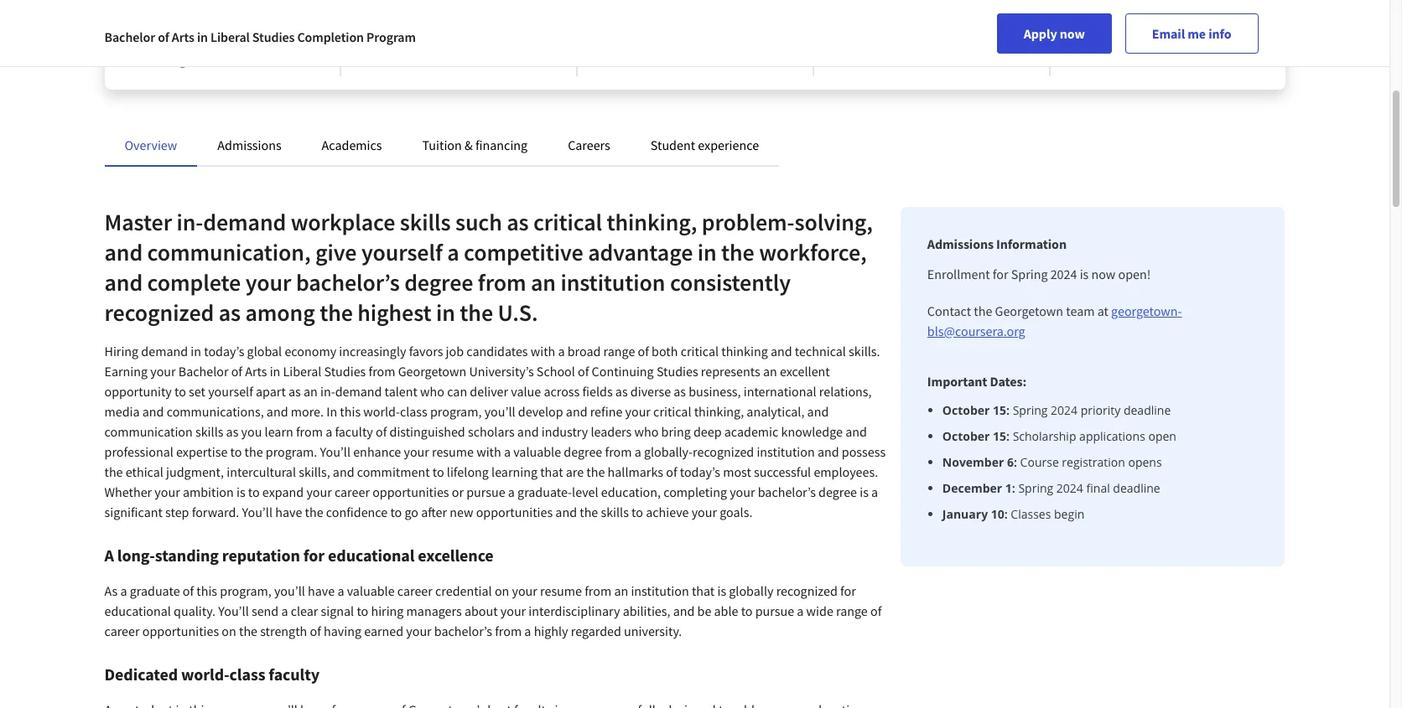 Task type: vqa. For each thing, say whether or not it's contained in the screenshot.
"workforce,"
yes



Task type: describe. For each thing, give the bounding box(es) containing it.
that inside the as a graduate of this program, you'll have a valuable career credential on your resume from an institution that is globally recognized for educational quality. you'll send a clear signal to hiring managers about your interdisciplinary abilities, and be able to pursue a wide range of career opportunities on the strength of having earned your bachelor's from a highly regarded university.
[[692, 583, 715, 600]]

1 vertical spatial who
[[635, 424, 659, 440]]

having
[[324, 623, 362, 640]]

resume inside hiring demand in today's global economy increasingly favors job candidates with a broad range of both critical thinking and technical skills. earning your bachelor of arts in liberal studies from georgetown university's school of continuing studies represents an excellent opportunity to set yourself apart as an in-demand talent who can deliver value across fields as diverse as business, international relations, media and communications, and more. in this world-class program, you'll develop and refine your critical thinking, analytical, and communication skills as you learn from a faculty of distinguished scholars and industry leaders who bring deep academic knowledge and professional expertise to the program. you'll enhance your resume with a valuable degree from a globally-recognized institution and possess the ethical judgment, intercultural skills, and commitment to lifelong learning that are the hallmarks of today's most successful employees. whether your ambition is to expand your career opportunities or pursue a graduate-level education, completing your bachelor's degree is a significant step forward. you'll have the confidence to go after new opportunities and the skills to achieve your goals.
[[432, 444, 474, 460]]

as right diverse
[[674, 383, 686, 400]]

1 horizontal spatial studies
[[324, 363, 366, 380]]

the left u.s.
[[460, 298, 493, 328]]

enrollment
[[928, 266, 990, 283]]

earned
[[364, 623, 404, 640]]

the down level
[[580, 504, 598, 521]]

2 vertical spatial critical
[[653, 403, 692, 420]]

from down leaders
[[605, 444, 632, 460]]

employees.
[[814, 464, 878, 481]]

whether
[[104, 484, 152, 501]]

and up excellent
[[771, 343, 792, 360]]

across
[[544, 383, 580, 400]]

for inside the as a graduate of this program, you'll have a valuable career credential on your resume from an institution that is globally recognized for educational quality. you'll send a clear signal to hiring managers about your interdisciplinary abilities, and be able to pursue a wide range of career opportunities on the strength of having earned your bachelor's from a highly regarded university.
[[840, 583, 856, 600]]

as up the more. at the left
[[289, 383, 301, 400]]

go
[[405, 504, 419, 521]]

0 horizontal spatial world-
[[181, 664, 230, 685]]

1 vertical spatial today's
[[680, 464, 720, 481]]

a left highly in the bottom of the page
[[525, 623, 531, 640]]

significant
[[104, 504, 163, 521]]

of down clear at the left of the page
[[310, 623, 321, 640]]

bachelor of arts in liberal studies completion program
[[104, 29, 416, 45]]

0 vertical spatial educational
[[328, 545, 415, 566]]

0 horizontal spatial on
[[222, 623, 236, 640]]

in- inside hiring demand in today's global economy increasingly favors job candidates with a broad range of both critical thinking and technical skills. earning your bachelor of arts in liberal studies from georgetown university's school of continuing studies represents an excellent opportunity to set yourself apart as an in-demand talent who can deliver value across fields as diverse as business, international relations, media and communications, and more. in this world-class program, you'll develop and refine your critical thinking, analytical, and communication skills as you learn from a faculty of distinguished scholars and industry leaders who bring deep academic knowledge and professional expertise to the program. you'll enhance your resume with a valuable degree from a globally-recognized institution and possess the ethical judgment, intercultural skills, and commitment to lifelong learning that are the hallmarks of today's most successful employees. whether your ambition is to expand your career opportunities or pursue a graduate-level education, completing your bachelor's degree is a significant step forward. you'll have the confidence to go after new opportunities and the skills to achieve your goals.
[[320, 383, 335, 400]]

solving,
[[795, 207, 873, 237]]

to down you
[[230, 444, 242, 460]]

student
[[651, 137, 695, 153]]

in up apart at bottom left
[[270, 363, 280, 380]]

your down 'completing'
[[692, 504, 717, 521]]

2 horizontal spatial degree
[[819, 484, 857, 501]]

you'll inside hiring demand in today's global economy increasingly favors job candidates with a broad range of both critical thinking and technical skills. earning your bachelor of arts in liberal studies from georgetown university's school of continuing studies represents an excellent opportunity to set yourself apart as an in-demand talent who can deliver value across fields as diverse as business, international relations, media and communications, and more. in this world-class program, you'll develop and refine your critical thinking, analytical, and communication skills as you learn from a faculty of distinguished scholars and industry leaders who bring deep academic knowledge and professional expertise to the program. you'll enhance your resume with a valuable degree from a globally-recognized institution and possess the ethical judgment, intercultural skills, and commitment to lifelong learning that are the hallmarks of today's most successful employees. whether your ambition is to expand your career opportunities or pursue a graduate-level education, completing your bachelor's degree is a significant step forward. you'll have the confidence to go after new opportunities and the skills to achieve your goals.
[[484, 403, 515, 420]]

admissions for admissions information
[[928, 236, 994, 252]]

in up studies.
[[197, 29, 208, 45]]

communication,
[[147, 237, 311, 268]]

0 vertical spatial opportunities
[[373, 484, 449, 501]]

is down employees. at the right
[[860, 484, 869, 501]]

possess
[[842, 444, 886, 460]]

a down employees. at the right
[[872, 484, 878, 501]]

and down develop
[[517, 424, 539, 440]]

to down intercultural
[[248, 484, 260, 501]]

and up industry
[[566, 403, 588, 420]]

achieve
[[646, 504, 689, 521]]

thinking, inside hiring demand in today's global economy increasingly favors job candidates with a broad range of both critical thinking and technical skills. earning your bachelor of arts in liberal studies from georgetown university's school of continuing studies represents an excellent opportunity to set yourself apart as an in-demand talent who can deliver value across fields as diverse as business, international relations, media and communications, and more. in this world-class program, you'll develop and refine your critical thinking, analytical, and communication skills as you learn from a faculty of distinguished scholars and industry leaders who bring deep academic knowledge and professional expertise to the program. you'll enhance your resume with a valuable degree from a globally-recognized institution and possess the ethical judgment, intercultural skills, and commitment to lifelong learning that are the hallmarks of today's most successful employees. whether your ambition is to expand your career opportunities or pursue a graduate-level education, completing your bachelor's degree is a significant step forward. you'll have the confidence to go after new opportunities and the skills to achieve your goals.
[[694, 403, 744, 420]]

to left hiring
[[357, 603, 368, 620]]

and inside the as a graduate of this program, you'll have a valuable career credential on your resume from an institution that is globally recognized for educational quality. you'll send a clear signal to hiring managers about your interdisciplinary abilities, and be able to pursue a wide range of career opportunities on the strength of having earned your bachelor's from a highly regarded university.
[[673, 603, 695, 620]]

academics link
[[322, 137, 382, 153]]

to left lifelong
[[433, 464, 444, 481]]

of right wide at the bottom right of the page
[[871, 603, 882, 620]]

flexible
[[1077, 37, 1113, 52]]

and down the master
[[104, 268, 143, 298]]

careers link
[[568, 137, 610, 153]]

careers
[[568, 137, 610, 153]]

is down intercultural
[[237, 484, 245, 501]]

to down globally
[[741, 603, 753, 620]]

to down education,
[[632, 504, 643, 521]]

consistently
[[670, 268, 791, 298]]

credential inside earn your credential from georgetown university school of continuing studies.
[[181, 20, 231, 35]]

economy
[[285, 343, 336, 360]]

peers.
[[442, 37, 473, 52]]

university's
[[469, 363, 534, 380]]

list containing october 15:
[[934, 402, 1259, 523]]

1 vertical spatial you'll
[[242, 504, 273, 521]]

and up communication
[[142, 403, 164, 420]]

recognized inside the as a graduate of this program, you'll have a valuable career credential on your resume from an institution that is globally recognized for educational quality. you'll send a clear signal to hiring managers about your interdisciplinary abilities, and be able to pursue a wide range of career opportunities on the strength of having earned your bachelor's from a highly regarded university.
[[776, 583, 838, 600]]

october for october 15: spring 2024 priority deadline
[[943, 403, 990, 419]]

institution inside 'master in-demand workplace skills such as critical thinking, problem-solving, and communication, give yourself a competitive advantage in the workforce, and complete your bachelor's degree from an institution consistently recognized as among the highest in the u.s.'
[[561, 268, 666, 298]]

recognized inside hiring demand in today's global economy increasingly favors job candidates with a broad range of both critical thinking and technical skills. earning your bachelor of arts in liberal studies from georgetown university's school of continuing studies represents an excellent opportunity to set yourself apart as an in-demand talent who can deliver value across fields as diverse as business, international relations, media and communications, and more. in this world-class program, you'll develop and refine your critical thinking, analytical, and communication skills as you learn from a faculty of distinguished scholars and industry leaders who bring deep academic knowledge and professional expertise to the program. you'll enhance your resume with a valuable degree from a globally-recognized institution and possess the ethical judgment, intercultural skills, and commitment to lifelong learning that are the hallmarks of today's most successful employees. whether your ambition is to expand your career opportunities or pursue a graduate-level education, completing your bachelor's degree is a significant step forward. you'll have the confidence to go after new opportunities and the skills to achieve your goals.
[[693, 444, 754, 460]]

that inside hiring demand in today's global economy increasingly favors job candidates with a broad range of both critical thinking and technical skills. earning your bachelor of arts in liberal studies from georgetown university's school of continuing studies represents an excellent opportunity to set yourself apart as an in-demand talent who can deliver value across fields as diverse as business, international relations, media and communications, and more. in this world-class program, you'll develop and refine your critical thinking, analytical, and communication skills as you learn from a faculty of distinguished scholars and industry leaders who bring deep academic knowledge and professional expertise to the program. you'll enhance your resume with a valuable degree from a globally-recognized institution and possess the ethical judgment, intercultural skills, and commitment to lifelong learning that are the hallmarks of today's most successful employees. whether your ambition is to expand your career opportunities or pursue a graduate-level education, completing your bachelor's degree is a significant step forward. you'll have the confidence to go after new opportunities and the skills to achieve your goals.
[[540, 464, 563, 481]]

range inside the as a graduate of this program, you'll have a valuable career credential on your resume from an institution that is globally recognized for educational quality. you'll send a clear signal to hiring managers about your interdisciplinary abilities, and be able to pursue a wide range of career opportunities on the strength of having earned your bachelor's from a highly regarded university.
[[836, 603, 868, 620]]

and down knowledge
[[818, 444, 839, 460]]

2 horizontal spatial opportunities
[[476, 504, 553, 521]]

expand
[[262, 484, 304, 501]]

you.
[[857, 37, 878, 52]]

the down you
[[245, 444, 263, 460]]

and up learn
[[267, 403, 288, 420]]

as right such
[[507, 207, 529, 237]]

your up step
[[155, 484, 180, 501]]

a up hallmarks
[[635, 444, 641, 460]]

bachelor's inside the as a graduate of this program, you'll have a valuable career credential on your resume from an institution that is globally recognized for educational quality. you'll send a clear signal to hiring managers about your interdisciplinary abilities, and be able to pursue a wide range of career opportunities on the strength of having earned your bachelor's from a highly regarded university.
[[434, 623, 492, 640]]

apply now
[[1024, 25, 1085, 42]]

tuition & financing link
[[422, 137, 528, 153]]

media
[[104, 403, 140, 420]]

reputation
[[222, 545, 300, 566]]

demand inside 'master in-demand workplace skills such as critical thinking, problem-solving, and communication, give yourself a competitive advantage in the workforce, and complete your bachelor's degree from an institution consistently recognized as among the highest in the u.s.'
[[203, 207, 286, 237]]

class inside hiring demand in today's global economy increasingly favors job candidates with a broad range of both critical thinking and technical skills. earning your bachelor of arts in liberal studies from georgetown university's school of continuing studies represents an excellent opportunity to set yourself apart as an in-demand talent who can deliver value across fields as diverse as business, international relations, media and communications, and more. in this world-class program, you'll develop and refine your critical thinking, analytical, and communication skills as you learn from a faculty of distinguished scholars and industry leaders who bring deep academic knowledge and professional expertise to the program. you'll enhance your resume with a valuable degree from a globally-recognized institution and possess the ethical judgment, intercultural skills, and commitment to lifelong learning that are the hallmarks of today's most successful employees. whether your ambition is to expand your career opportunities or pursue a graduate-level education, completing your bachelor's degree is a significant step forward. you'll have the confidence to go after new opportunities and the skills to achieve your goals.
[[400, 403, 428, 420]]

1 vertical spatial faculty
[[269, 664, 320, 685]]

open!
[[1119, 266, 1151, 283]]

yourself inside hiring demand in today's global economy increasingly favors job candidates with a broad range of both critical thinking and technical skills. earning your bachelor of arts in liberal studies from georgetown university's school of continuing studies represents an excellent opportunity to set yourself apart as an in-demand talent who can deliver value across fields as diverse as business, international relations, media and communications, and more. in this world-class program, you'll develop and refine your critical thinking, analytical, and communication skills as you learn from a faculty of distinguished scholars and industry leaders who bring deep academic knowledge and professional expertise to the program. you'll enhance your resume with a valuable degree from a globally-recognized institution and possess the ethical judgment, intercultural skills, and commitment to lifelong learning that are the hallmarks of today's most successful employees. whether your ambition is to expand your career opportunities or pursue a graduate-level education, completing your bachelor's degree is a significant step forward. you'll have the confidence to go after new opportunities and the skills to achieve your goals.
[[208, 383, 253, 400]]

as left among
[[219, 298, 241, 328]]

as left you
[[226, 424, 239, 440]]

the right are
[[587, 464, 605, 481]]

both
[[652, 343, 678, 360]]

and down level
[[556, 504, 577, 521]]

payments.
[[1115, 37, 1167, 52]]

georgetown inside hiring demand in today's global economy increasingly favors job candidates with a broad range of both critical thinking and technical skills. earning your bachelor of arts in liberal studies from georgetown university's school of continuing studies represents an excellent opportunity to set yourself apart as an in-demand talent who can deliver value across fields as diverse as business, international relations, media and communications, and more. in this world-class program, you'll develop and refine your critical thinking, analytical, and communication skills as you learn from a faculty of distinguished scholars and industry leaders who bring deep academic knowledge and professional expertise to the program. you'll enhance your resume with a valuable degree from a globally-recognized institution and possess the ethical judgment, intercultural skills, and commitment to lifelong learning that are the hallmarks of today's most successful employees. whether your ambition is to expand your career opportunities or pursue a graduate-level education, completing your bachelor's degree is a significant step forward. you'll have the confidence to go after new opportunities and the skills to achieve your goals.
[[398, 363, 467, 380]]

of right earn at left top
[[158, 29, 169, 45]]

globally-
[[644, 444, 693, 460]]

a right as
[[120, 583, 127, 600]]

1 list item from the top
[[943, 402, 1259, 419]]

or
[[452, 484, 464, 501]]

school inside earn your credential from georgetown university school of continuing studies.
[[245, 37, 279, 52]]

2 vertical spatial demand
[[335, 383, 382, 400]]

1 vertical spatial degree
[[564, 444, 602, 460]]

skills.
[[849, 343, 880, 360]]

1 vertical spatial georgetown
[[995, 303, 1064, 320]]

0 vertical spatial you'll
[[320, 444, 351, 460]]

lifelong
[[447, 464, 489, 481]]

0 horizontal spatial demand
[[141, 343, 188, 360]]

your inside earn your credential from georgetown university school of continuing studies.
[[156, 20, 178, 35]]

apply now button
[[997, 13, 1112, 54]]

degree inside 'master in-demand workplace skills such as critical thinking, problem-solving, and communication, give yourself a competitive advantage in the workforce, and complete your bachelor's degree from an institution consistently recognized as among the highest in the u.s.'
[[404, 268, 473, 298]]

a up the "signal"
[[338, 583, 344, 600]]

valuable inside hiring demand in today's global economy increasingly favors job candidates with a broad range of both critical thinking and technical skills. earning your bachelor of arts in liberal studies from georgetown university's school of continuing studies represents an excellent opportunity to set yourself apart as an in-demand talent who can deliver value across fields as diverse as business, international relations, media and communications, and more. in this world-class program, you'll develop and refine your critical thinking, analytical, and communication skills as you learn from a faculty of distinguished scholars and industry leaders who bring deep academic knowledge and professional expertise to the program. you'll enhance your resume with a valuable degree from a globally-recognized institution and possess the ethical judgment, intercultural skills, and commitment to lifelong learning that are the hallmarks of today's most successful employees. whether your ambition is to expand your career opportunities or pursue a graduate-level education, completing your bachelor's degree is a significant step forward. you'll have the confidence to go after new opportunities and the skills to achieve your goals.
[[513, 444, 561, 460]]

from down increasingly
[[369, 363, 395, 380]]

your right about
[[501, 603, 526, 620]]

yourself inside 'master in-demand workplace skills such as critical thinking, problem-solving, and communication, give yourself a competitive advantage in the workforce, and complete your bachelor's degree from an institution consistently recognized as among the highest in the u.s.'
[[361, 237, 443, 268]]

and inside learn when and where it works best for you.
[[900, 20, 919, 35]]

step
[[165, 504, 189, 521]]

wide
[[807, 603, 834, 620]]

among
[[245, 298, 315, 328]]

15: for spring 2024 priority deadline
[[993, 403, 1010, 419]]

pursue inside hiring demand in today's global economy increasingly favors job candidates with a broad range of both critical thinking and technical skills. earning your bachelor of arts in liberal studies from georgetown university's school of continuing studies represents an excellent opportunity to set yourself apart as an in-demand talent who can deliver value across fields as diverse as business, international relations, media and communications, and more. in this world-class program, you'll develop and refine your critical thinking, analytical, and communication skills as you learn from a faculty of distinguished scholars and industry leaders who bring deep academic knowledge and professional expertise to the program. you'll enhance your resume with a valuable degree from a globally-recognized institution and possess the ethical judgment, intercultural skills, and commitment to lifelong learning that are the hallmarks of today's most successful employees. whether your ambition is to expand your career opportunities or pursue a graduate-level education, completing your bachelor's degree is a significant step forward. you'll have the confidence to go after new opportunities and the skills to achieve your goals.
[[467, 484, 505, 501]]

now inside button
[[1060, 25, 1085, 42]]

value
[[511, 383, 541, 400]]

earn
[[131, 20, 154, 35]]

a down the learning
[[508, 484, 515, 501]]

is up team on the top right of page
[[1080, 266, 1089, 283]]

deadline for spring 2024 priority deadline
[[1124, 403, 1171, 419]]

complete
[[147, 268, 241, 298]]

the up whether at left
[[104, 464, 123, 481]]

your down distinguished
[[404, 444, 429, 460]]

goals.
[[720, 504, 753, 521]]

earning
[[104, 363, 148, 380]]

georgetown- bls@coursera.org
[[928, 303, 1182, 340]]

standing
[[155, 545, 219, 566]]

critical inside 'master in-demand workplace skills such as critical thinking, problem-solving, and communication, give yourself a competitive advantage in the workforce, and complete your bachelor's degree from an institution consistently recognized as among the highest in the u.s.'
[[533, 207, 602, 237]]

as right fields
[[616, 383, 628, 400]]

give
[[315, 237, 357, 268]]

applications
[[1080, 429, 1146, 445]]

level
[[572, 484, 599, 501]]

2024 for is
[[1051, 266, 1077, 283]]

education,
[[601, 484, 661, 501]]

and right skills,
[[333, 464, 354, 481]]

excellence
[[418, 545, 494, 566]]

this inside the as a graduate of this program, you'll have a valuable career credential on your resume from an institution that is globally recognized for educational quality. you'll send a clear signal to hiring managers about your interdisciplinary abilities, and be able to pursue a wide range of career opportunities on the strength of having earned your bachelor's from a highly regarded university.
[[197, 583, 217, 600]]

of up quality.
[[183, 583, 194, 600]]

spring for 15:
[[1013, 403, 1048, 419]]

institution inside hiring demand in today's global economy increasingly favors job candidates with a broad range of both critical thinking and technical skills. earning your bachelor of arts in liberal studies from georgetown university's school of continuing studies represents an excellent opportunity to set yourself apart as an in-demand talent who can deliver value across fields as diverse as business, international relations, media and communications, and more. in this world-class program, you'll develop and refine your critical thinking, analytical, and communication skills as you learn from a faculty of distinguished scholars and industry leaders who bring deep academic knowledge and professional expertise to the program. you'll enhance your resume with a valuable degree from a globally-recognized institution and possess the ethical judgment, intercultural skills, and commitment to lifelong learning that are the hallmarks of today's most successful employees. whether your ambition is to expand your career opportunities or pursue a graduate-level education, completing your bachelor's degree is a significant step forward. you'll have the confidence to go after new opportunities and the skills to achieve your goals.
[[757, 444, 815, 460]]

university.
[[624, 623, 682, 640]]

valuable inside the as a graduate of this program, you'll have a valuable career credential on your resume from an institution that is globally recognized for educational quality. you'll send a clear signal to hiring managers about your interdisciplinary abilities, and be able to pursue a wide range of career opportunities on the strength of having earned your bachelor's from a highly regarded university.
[[347, 583, 395, 600]]

the inside the as a graduate of this program, you'll have a valuable career credential on your resume from an institution that is globally recognized for educational quality. you'll send a clear signal to hiring managers about your interdisciplinary abilities, and be able to pursue a wide range of career opportunities on the strength of having earned your bachelor's from a highly regarded university.
[[239, 623, 258, 640]]

and up possess
[[846, 424, 867, 440]]

10:
[[991, 507, 1008, 523]]

your down managers
[[406, 623, 432, 640]]

important dates:
[[928, 373, 1027, 390]]

from down about
[[495, 623, 522, 640]]

technical
[[795, 343, 846, 360]]

december 1: spring 2024 final deadline
[[943, 481, 1161, 497]]

commitment
[[357, 464, 430, 481]]

from inside benefit from affordable tuition and flexible payments.
[[1115, 20, 1138, 35]]

business,
[[689, 383, 741, 400]]

a right 'send'
[[281, 603, 288, 620]]

can
[[447, 383, 467, 400]]

where
[[921, 20, 952, 35]]

tuition
[[422, 137, 462, 153]]

november 6: course registration opens
[[943, 455, 1162, 471]]

hallmarks
[[608, 464, 663, 481]]

ethical
[[126, 464, 163, 481]]

in right advantage
[[698, 237, 717, 268]]

such
[[455, 207, 502, 237]]

affordable
[[1141, 20, 1191, 35]]

long-
[[117, 545, 155, 566]]

globally
[[729, 583, 774, 600]]

signal
[[321, 603, 354, 620]]

relations,
[[819, 383, 872, 400]]

registration
[[1062, 455, 1125, 471]]

your down the most
[[730, 484, 755, 501]]

range inside hiring demand in today's global economy increasingly favors job candidates with a broad range of both critical thinking and technical skills. earning your bachelor of arts in liberal studies from georgetown university's school of continuing studies represents an excellent opportunity to set yourself apart as an in-demand talent who can deliver value across fields as diverse as business, international relations, media and communications, and more. in this world-class program, you'll develop and refine your critical thinking, analytical, and communication skills as you learn from a faculty of distinguished scholars and industry leaders who bring deep academic knowledge and professional expertise to the program. you'll enhance your resume with a valuable degree from a globally-recognized institution and possess the ethical judgment, intercultural skills, and commitment to lifelong learning that are the hallmarks of today's most successful employees. whether your ambition is to expand your career opportunities or pursue a graduate-level education, completing your bachelor's degree is a significant step forward. you'll have the confidence to go after new opportunities and the skills to achieve your goals.
[[604, 343, 635, 360]]

you'll inside the as a graduate of this program, you'll have a valuable career credential on your resume from an institution that is globally recognized for educational quality. you'll send a clear signal to hiring managers about your interdisciplinary abilities, and be able to pursue a wide range of career opportunities on the strength of having earned your bachelor's from a highly regarded university.
[[274, 583, 305, 600]]

january
[[943, 507, 988, 523]]

of up communications,
[[231, 363, 242, 380]]

enrollment for spring 2024 is now open!
[[928, 266, 1151, 283]]

october 15: spring 2024 priority deadline
[[943, 403, 1171, 419]]

industry
[[542, 424, 588, 440]]

deliver
[[470, 383, 508, 400]]

learn
[[841, 20, 869, 35]]

highest
[[358, 298, 432, 328]]

pursue inside the as a graduate of this program, you'll have a valuable career credential on your resume from an institution that is globally recognized for educational quality. you'll send a clear signal to hiring managers about your interdisciplinary abilities, and be able to pursue a wide range of career opportunities on the strength of having earned your bachelor's from a highly regarded university.
[[755, 603, 794, 620]]

career inside hiring demand in today's global economy increasingly favors job candidates with a broad range of both critical thinking and technical skills. earning your bachelor of arts in liberal studies from georgetown university's school of continuing studies represents an excellent opportunity to set yourself apart as an in-demand talent who can deliver value across fields as diverse as business, international relations, media and communications, and more. in this world-class program, you'll develop and refine your critical thinking, analytical, and communication skills as you learn from a faculty of distinguished scholars and industry leaders who bring deep academic knowledge and professional expertise to the program. you'll enhance your resume with a valuable degree from a globally-recognized institution and possess the ethical judgment, intercultural skills, and commitment to lifelong learning that are the hallmarks of today's most successful employees. whether your ambition is to expand your career opportunities or pursue a graduate-level education, completing your bachelor's degree is a significant step forward. you'll have the confidence to go after new opportunities and the skills to achieve your goals.
[[335, 484, 370, 501]]

0 horizontal spatial with
[[477, 444, 501, 460]]

earn your credential from georgetown university school of continuing studies.
[[131, 20, 291, 69]]

info
[[1209, 25, 1232, 42]]

educational inside the as a graduate of this program, you'll have a valuable career credential on your resume from an institution that is globally recognized for educational quality. you'll send a clear signal to hiring managers about your interdisciplinary abilities, and be able to pursue a wide range of career opportunities on the strength of having earned your bachelor's from a highly regarded university.
[[104, 603, 171, 620]]

your up opportunity at left
[[150, 363, 176, 380]]

of down broad
[[578, 363, 589, 380]]

in inside 'engage in group discussions with professors and peers.'
[[406, 20, 415, 35]]

list item containing january 10:
[[943, 506, 1259, 523]]

2 horizontal spatial studies
[[657, 363, 698, 380]]

professors
[[368, 37, 419, 52]]

2 horizontal spatial skills
[[601, 504, 629, 521]]

0 horizontal spatial career
[[104, 623, 140, 640]]

arts inside hiring demand in today's global economy increasingly favors job candidates with a broad range of both critical thinking and technical skills. earning your bachelor of arts in liberal studies from georgetown university's school of continuing studies represents an excellent opportunity to set yourself apart as an in-demand talent who can deliver value across fields as diverse as business, international relations, media and communications, and more. in this world-class program, you'll develop and refine your critical thinking, analytical, and communication skills as you learn from a faculty of distinguished scholars and industry leaders who bring deep academic knowledge and professional expertise to the program. you'll enhance your resume with a valuable degree from a globally-recognized institution and possess the ethical judgment, intercultural skills, and commitment to lifelong learning that are the hallmarks of today's most successful employees. whether your ambition is to expand your career opportunities or pursue a graduate-level education, completing your bachelor's degree is a significant step forward. you'll have the confidence to go after new opportunities and the skills to achieve your goals.
[[245, 363, 267, 380]]

able
[[714, 603, 739, 620]]

opportunity
[[104, 383, 172, 400]]

academics
[[322, 137, 382, 153]]



Task type: locate. For each thing, give the bounding box(es) containing it.
0 vertical spatial degree
[[404, 268, 473, 298]]

2 15: from the top
[[993, 429, 1010, 445]]

you'll inside the as a graduate of this program, you'll have a valuable career credential on your resume from an institution that is globally recognized for educational quality. you'll send a clear signal to hiring managers about your interdisciplinary abilities, and be able to pursue a wide range of career opportunities on the strength of having earned your bachelor's from a highly regarded university.
[[218, 603, 249, 620]]

overview link
[[125, 137, 177, 153]]

continuing down earn at left top
[[131, 54, 186, 69]]

0 horizontal spatial program,
[[220, 583, 272, 600]]

academic
[[724, 424, 779, 440]]

for
[[841, 37, 855, 52], [993, 266, 1009, 283], [303, 545, 325, 566], [840, 583, 856, 600]]

for inside learn when and where it works best for you.
[[841, 37, 855, 52]]

1 horizontal spatial yourself
[[361, 237, 443, 268]]

list
[[934, 402, 1259, 523]]

november
[[943, 455, 1004, 471]]

skills,
[[299, 464, 330, 481]]

0 vertical spatial who
[[420, 383, 445, 400]]

open
[[1149, 429, 1177, 445]]

1 horizontal spatial educational
[[328, 545, 415, 566]]

2 vertical spatial institution
[[631, 583, 689, 600]]

bachelor's inside 'master in-demand workplace skills such as critical thinking, problem-solving, and communication, give yourself a competitive advantage in the workforce, and complete your bachelor's degree from an institution consistently recognized as among the highest in the u.s.'
[[296, 268, 400, 298]]

1 15: from the top
[[993, 403, 1010, 419]]

faculty down the 'strength' on the left bottom
[[269, 664, 320, 685]]

thinking, inside 'master in-demand workplace skills such as critical thinking, problem-solving, and communication, give yourself a competitive advantage in the workforce, and complete your bachelor's degree from an institution consistently recognized as among the highest in the u.s.'
[[607, 207, 697, 237]]

1 vertical spatial 15:
[[993, 429, 1010, 445]]

0 vertical spatial you'll
[[484, 403, 515, 420]]

program,
[[430, 403, 482, 420], [220, 583, 272, 600]]

degree up are
[[564, 444, 602, 460]]

pursue down globally
[[755, 603, 794, 620]]

in- inside 'master in-demand workplace skills such as critical thinking, problem-solving, and communication, give yourself a competitive advantage in the workforce, and complete your bachelor's degree from an institution consistently recognized as among the highest in the u.s.'
[[177, 207, 203, 237]]

liberal down economy
[[283, 363, 322, 380]]

december
[[943, 481, 1002, 497]]

bachelor inside hiring demand in today's global economy increasingly favors job candidates with a broad range of both critical thinking and technical skills. earning your bachelor of arts in liberal studies from georgetown university's school of continuing studies represents an excellent opportunity to set yourself apart as an in-demand talent who can deliver value across fields as diverse as business, international relations, media and communications, and more. in this world-class program, you'll develop and refine your critical thinking, analytical, and communication skills as you learn from a faculty of distinguished scholars and industry leaders who bring deep academic knowledge and professional expertise to the program. you'll enhance your resume with a valuable degree from a globally-recognized institution and possess the ethical judgment, intercultural skills, and commitment to lifelong learning that are the hallmarks of today's most successful employees. whether your ambition is to expand your career opportunities or pursue a graduate-level education, completing your bachelor's degree is a significant step forward. you'll have the confidence to go after new opportunities and the skills to achieve your goals.
[[178, 363, 229, 380]]

is inside the as a graduate of this program, you'll have a valuable career credential on your resume from an institution that is globally recognized for educational quality. you'll send a clear signal to hiring managers about your interdisciplinary abilities, and be able to pursue a wide range of career opportunities on the strength of having earned your bachelor's from a highly regarded university.
[[718, 583, 726, 600]]

1 horizontal spatial bachelor's
[[434, 623, 492, 640]]

and inside 'engage in group discussions with professors and peers.'
[[421, 37, 440, 52]]

arts up studies.
[[172, 29, 194, 45]]

1 horizontal spatial you'll
[[484, 403, 515, 420]]

your inside 'master in-demand workplace skills such as critical thinking, problem-solving, and communication, give yourself a competitive advantage in the workforce, and complete your bachelor's degree from an institution consistently recognized as among the highest in the u.s.'
[[246, 268, 291, 298]]

0 horizontal spatial skills
[[195, 424, 223, 440]]

thinking
[[722, 343, 768, 360]]

in up 'job'
[[436, 298, 455, 328]]

0 vertical spatial critical
[[533, 207, 602, 237]]

0 vertical spatial in-
[[177, 207, 203, 237]]

2024 for priority
[[1051, 403, 1078, 419]]

workforce,
[[759, 237, 867, 268]]

1 vertical spatial institution
[[757, 444, 815, 460]]

dates:
[[990, 373, 1027, 390]]

2 horizontal spatial career
[[397, 583, 433, 600]]

managers
[[406, 603, 462, 620]]

1 horizontal spatial continuing
[[592, 363, 654, 380]]

in
[[326, 403, 337, 420]]

october for october 15: scholarship applications open
[[943, 429, 990, 445]]

2 october from the top
[[943, 429, 990, 445]]

resume up interdisciplinary
[[540, 583, 582, 600]]

0 horizontal spatial class
[[229, 664, 265, 685]]

bachelor's inside hiring demand in today's global economy increasingly favors job candidates with a broad range of both critical thinking and technical skills. earning your bachelor of arts in liberal studies from georgetown university's school of continuing studies represents an excellent opportunity to set yourself apart as an in-demand talent who can deliver value across fields as diverse as business, international relations, media and communications, and more. in this world-class program, you'll develop and refine your critical thinking, analytical, and communication skills as you learn from a faculty of distinguished scholars and industry leaders who bring deep academic knowledge and professional expertise to the program. you'll enhance your resume with a valuable degree from a globally-recognized institution and possess the ethical judgment, intercultural skills, and commitment to lifelong learning that are the hallmarks of today's most successful employees. whether your ambition is to expand your career opportunities or pursue a graduate-level education, completing your bachelor's degree is a significant step forward. you'll have the confidence to go after new opportunities and the skills to achieve your goals.
[[758, 484, 816, 501]]

in up set at left bottom
[[191, 343, 201, 360]]

1 horizontal spatial career
[[335, 484, 370, 501]]

list item
[[943, 402, 1259, 419], [943, 428, 1259, 445], [943, 454, 1259, 471], [943, 480, 1259, 497], [943, 506, 1259, 523]]

skills left such
[[400, 207, 451, 237]]

1 vertical spatial demand
[[141, 343, 188, 360]]

0 horizontal spatial continuing
[[131, 54, 186, 69]]

1 vertical spatial world-
[[181, 664, 230, 685]]

1 vertical spatial spring
[[1013, 403, 1048, 419]]

1 horizontal spatial valuable
[[513, 444, 561, 460]]

financing
[[476, 137, 528, 153]]

0 vertical spatial valuable
[[513, 444, 561, 460]]

tuition
[[1194, 20, 1227, 35]]

0 horizontal spatial school
[[245, 37, 279, 52]]

0 vertical spatial program,
[[430, 403, 482, 420]]

spring right 1:
[[1019, 481, 1054, 497]]

spring for for
[[1011, 266, 1048, 283]]

0 horizontal spatial you'll
[[274, 583, 305, 600]]

0 horizontal spatial now
[[1060, 25, 1085, 42]]

with inside 'engage in group discussions with professors and peers.'
[[508, 20, 530, 35]]

at
[[1098, 303, 1109, 320]]

dedicated world-class faculty
[[104, 664, 320, 685]]

3 list item from the top
[[943, 454, 1259, 471]]

a inside 'master in-demand workplace skills such as critical thinking, problem-solving, and communication, give yourself a competitive advantage in the workforce, and complete your bachelor's degree from an institution consistently recognized as among the highest in the u.s.'
[[447, 237, 459, 268]]

after
[[421, 504, 447, 521]]

1 october from the top
[[943, 403, 990, 419]]

1 horizontal spatial bachelor
[[178, 363, 229, 380]]

1 vertical spatial you'll
[[274, 583, 305, 600]]

of inside earn your credential from georgetown university school of continuing studies.
[[281, 37, 291, 52]]

have
[[275, 504, 302, 521], [308, 583, 335, 600]]

hiring demand in today's global economy increasingly favors job candidates with a broad range of both critical thinking and technical skills. earning your bachelor of arts in liberal studies from georgetown university's school of continuing studies represents an excellent opportunity to set yourself apart as an in-demand talent who can deliver value across fields as diverse as business, international relations, media and communications, and more. in this world-class program, you'll develop and refine your critical thinking, analytical, and communication skills as you learn from a faculty of distinguished scholars and industry leaders who bring deep academic knowledge and professional expertise to the program. you'll enhance your resume with a valuable degree from a globally-recognized institution and possess the ethical judgment, intercultural skills, and commitment to lifelong learning that are the hallmarks of today's most successful employees. whether your ambition is to expand your career opportunities or pursue a graduate-level education, completing your bachelor's degree is a significant step forward. you'll have the confidence to go after new opportunities and the skills to achieve your goals.
[[104, 343, 886, 521]]

1 horizontal spatial class
[[400, 403, 428, 420]]

recognized inside 'master in-demand workplace skills such as critical thinking, problem-solving, and communication, give yourself a competitive advantage in the workforce, and complete your bachelor's degree from an institution consistently recognized as among the highest in the u.s.'
[[104, 298, 214, 328]]

a down "in"
[[326, 424, 332, 440]]

talent
[[385, 383, 418, 400]]

skills inside 'master in-demand workplace skills such as critical thinking, problem-solving, and communication, give yourself a competitive advantage in the workforce, and complete your bachelor's degree from an institution consistently recognized as among the highest in the u.s.'
[[400, 207, 451, 237]]

studies right university
[[252, 29, 295, 45]]

1 horizontal spatial range
[[836, 603, 868, 620]]

to left go
[[390, 504, 402, 521]]

from up university
[[233, 20, 256, 35]]

liberal inside hiring demand in today's global economy increasingly favors job candidates with a broad range of both critical thinking and technical skills. earning your bachelor of arts in liberal studies from georgetown university's school of continuing studies represents an excellent opportunity to set yourself apart as an in-demand talent who can deliver value across fields as diverse as business, international relations, media and communications, and more. in this world-class program, you'll develop and refine your critical thinking, analytical, and communication skills as you learn from a faculty of distinguished scholars and industry leaders who bring deep academic knowledge and professional expertise to the program. you'll enhance your resume with a valuable degree from a globally-recognized institution and possess the ethical judgment, intercultural skills, and commitment to lifelong learning that are the hallmarks of today's most successful employees. whether your ambition is to expand your career opportunities or pursue a graduate-level education, completing your bachelor's degree is a significant step forward. you'll have the confidence to go after new opportunities and the skills to achieve your goals.
[[283, 363, 322, 380]]

have inside the as a graduate of this program, you'll have a valuable career credential on your resume from an institution that is globally recognized for educational quality. you'll send a clear signal to hiring managers about your interdisciplinary abilities, and be able to pursue a wide range of career opportunities on the strength of having earned your bachelor's from a highly regarded university.
[[308, 583, 335, 600]]

resume up lifelong
[[432, 444, 474, 460]]

is
[[1080, 266, 1089, 283], [237, 484, 245, 501], [860, 484, 869, 501], [718, 583, 726, 600]]

1 vertical spatial october
[[943, 429, 990, 445]]

school right university
[[245, 37, 279, 52]]

0 horizontal spatial degree
[[404, 268, 473, 298]]

2 vertical spatial skills
[[601, 504, 629, 521]]

opportunities down graduate- on the bottom of page
[[476, 504, 553, 521]]

list item containing december 1:
[[943, 480, 1259, 497]]

now
[[1060, 25, 1085, 42], [1092, 266, 1116, 283]]

1 vertical spatial with
[[531, 343, 556, 360]]

bring
[[661, 424, 691, 440]]

that up graduate- on the bottom of page
[[540, 464, 563, 481]]

this
[[340, 403, 361, 420], [197, 583, 217, 600]]

pursue
[[467, 484, 505, 501], [755, 603, 794, 620]]

job
[[446, 343, 464, 360]]

2 vertical spatial spring
[[1019, 481, 1054, 497]]

recognized up wide at the bottom right of the page
[[776, 583, 838, 600]]

of up enhance on the left bottom of page
[[376, 424, 387, 440]]

2 vertical spatial career
[[104, 623, 140, 640]]

1 horizontal spatial in-
[[320, 383, 335, 400]]

institution up abilities,
[[631, 583, 689, 600]]

experience
[[698, 137, 759, 153]]

from down such
[[478, 268, 526, 298]]

0 vertical spatial liberal
[[211, 29, 250, 45]]

and up knowledge
[[807, 403, 829, 420]]

range
[[604, 343, 635, 360], [836, 603, 868, 620]]

yourself up highest
[[361, 237, 443, 268]]

from inside earn your credential from georgetown university school of continuing studies.
[[233, 20, 256, 35]]

0 vertical spatial spring
[[1011, 266, 1048, 283]]

range right wide at the bottom right of the page
[[836, 603, 868, 620]]

advantage
[[588, 237, 693, 268]]

0 horizontal spatial opportunities
[[142, 623, 219, 640]]

have inside hiring demand in today's global economy increasingly favors job candidates with a broad range of both critical thinking and technical skills. earning your bachelor of arts in liberal studies from georgetown university's school of continuing studies represents an excellent opportunity to set yourself apart as an in-demand talent who can deliver value across fields as diverse as business, international relations, media and communications, and more. in this world-class program, you'll develop and refine your critical thinking, analytical, and communication skills as you learn from a faculty of distinguished scholars and industry leaders who bring deep academic knowledge and professional expertise to the program. you'll enhance your resume with a valuable degree from a globally-recognized institution and possess the ethical judgment, intercultural skills, and commitment to lifelong learning that are the hallmarks of today's most successful employees. whether your ambition is to expand your career opportunities or pursue a graduate-level education, completing your bachelor's degree is a significant step forward. you'll have the confidence to go after new opportunities and the skills to achieve your goals.
[[275, 504, 302, 521]]

to left set at left bottom
[[174, 383, 186, 400]]

1 vertical spatial deadline
[[1113, 481, 1161, 497]]

0 horizontal spatial studies
[[252, 29, 295, 45]]

credential inside the as a graduate of this program, you'll have a valuable career credential on your resume from an institution that is globally recognized for educational quality. you'll send a clear signal to hiring managers about your interdisciplinary abilities, and be able to pursue a wide range of career opportunities on the strength of having earned your bachelor's from a highly regarded university.
[[435, 583, 492, 600]]

0 horizontal spatial admissions
[[218, 137, 281, 153]]

excellent
[[780, 363, 830, 380]]

broad
[[568, 343, 601, 360]]

opportunities inside the as a graduate of this program, you'll have a valuable career credential on your resume from an institution that is globally recognized for educational quality. you'll send a clear signal to hiring managers about your interdisciplinary abilities, and be able to pursue a wide range of career opportunities on the strength of having earned your bachelor's from a highly regarded university.
[[142, 623, 219, 640]]

communication
[[104, 424, 193, 440]]

0 horizontal spatial today's
[[204, 343, 244, 360]]

on
[[495, 583, 509, 600], [222, 623, 236, 640]]

a left wide at the bottom right of the page
[[797, 603, 804, 620]]

0 vertical spatial world-
[[363, 403, 400, 420]]

team
[[1066, 303, 1095, 320]]

this inside hiring demand in today's global economy increasingly favors job candidates with a broad range of both critical thinking and technical skills. earning your bachelor of arts in liberal studies from georgetown university's school of continuing studies represents an excellent opportunity to set yourself apart as an in-demand talent who can deliver value across fields as diverse as business, international relations, media and communications, and more. in this world-class program, you'll develop and refine your critical thinking, analytical, and communication skills as you learn from a faculty of distinguished scholars and industry leaders who bring deep academic knowledge and professional expertise to the program. you'll enhance your resume with a valuable degree from a globally-recognized institution and possess the ethical judgment, intercultural skills, and commitment to lifelong learning that are the hallmarks of today's most successful employees. whether your ambition is to expand your career opportunities or pursue a graduate-level education, completing your bachelor's degree is a significant step forward. you'll have the confidence to go after new opportunities and the skills to achieve your goals.
[[340, 403, 361, 420]]

2024 for final
[[1057, 481, 1084, 497]]

0 vertical spatial credential
[[181, 20, 231, 35]]

0 horizontal spatial valuable
[[347, 583, 395, 600]]

1 horizontal spatial credential
[[435, 583, 492, 600]]

critical down careers
[[533, 207, 602, 237]]

1 horizontal spatial admissions
[[928, 236, 994, 252]]

thinking, down student
[[607, 207, 697, 237]]

completing
[[664, 484, 727, 501]]

georgetown down earn at left top
[[131, 37, 191, 52]]

who left bring
[[635, 424, 659, 440]]

1 horizontal spatial with
[[508, 20, 530, 35]]

of down globally-
[[666, 464, 677, 481]]

1 vertical spatial have
[[308, 583, 335, 600]]

faculty inside hiring demand in today's global economy increasingly favors job candidates with a broad range of both critical thinking and technical skills. earning your bachelor of arts in liberal studies from georgetown university's school of continuing studies represents an excellent opportunity to set yourself apart as an in-demand talent who can deliver value across fields as diverse as business, international relations, media and communications, and more. in this world-class program, you'll develop and refine your critical thinking, analytical, and communication skills as you learn from a faculty of distinguished scholars and industry leaders who bring deep academic knowledge and professional expertise to the program. you'll enhance your resume with a valuable degree from a globally-recognized institution and possess the ethical judgment, intercultural skills, and commitment to lifelong learning that are the hallmarks of today's most successful employees. whether your ambition is to expand your career opportunities or pursue a graduate-level education, completing your bachelor's degree is a significant step forward. you'll have the confidence to go after new opportunities and the skills to achieve your goals.
[[335, 424, 373, 440]]

knowledge
[[781, 424, 843, 440]]

career up confidence
[[335, 484, 370, 501]]

list item containing november 6:
[[943, 454, 1259, 471]]

1 horizontal spatial on
[[495, 583, 509, 600]]

intercultural
[[227, 464, 296, 481]]

recognized up the most
[[693, 444, 754, 460]]

benefit
[[1077, 20, 1113, 35]]

and down the group on the left top
[[421, 37, 440, 52]]

class down the 'strength' on the left bottom
[[229, 664, 265, 685]]

continuing inside earn your credential from georgetown university school of continuing studies.
[[131, 54, 186, 69]]

2 vertical spatial degree
[[819, 484, 857, 501]]

thinking, down business,
[[694, 403, 744, 420]]

1 vertical spatial opportunities
[[476, 504, 553, 521]]

2024 up october 15: scholarship applications open
[[1051, 403, 1078, 419]]

program, down "can" at the left bottom
[[430, 403, 482, 420]]

a left broad
[[558, 343, 565, 360]]

bachelor's down about
[[434, 623, 492, 640]]

credential up university
[[181, 20, 231, 35]]

career down as
[[104, 623, 140, 640]]

0 vertical spatial continuing
[[131, 54, 186, 69]]

as a graduate of this program, you'll have a valuable career credential on your resume from an institution that is globally recognized for educational quality. you'll send a clear signal to hiring managers about your interdisciplinary abilities, and be able to pursue a wide range of career opportunities on the strength of having earned your bachelor's from a highly regarded university.
[[104, 583, 882, 640]]

that
[[540, 464, 563, 481], [692, 583, 715, 600]]

degree up favors
[[404, 268, 473, 298]]

2 vertical spatial 2024
[[1057, 481, 1084, 497]]

1 vertical spatial 2024
[[1051, 403, 1078, 419]]

0 vertical spatial pursue
[[467, 484, 505, 501]]

school inside hiring demand in today's global economy increasingly favors job candidates with a broad range of both critical thinking and technical skills. earning your bachelor of arts in liberal studies from georgetown university's school of continuing studies represents an excellent opportunity to set yourself apart as an in-demand talent who can deliver value across fields as diverse as business, international relations, media and communications, and more. in this world-class program, you'll develop and refine your critical thinking, analytical, and communication skills as you learn from a faculty of distinguished scholars and industry leaders who bring deep academic knowledge and professional expertise to the program. you'll enhance your resume with a valuable degree from a globally-recognized institution and possess the ethical judgment, intercultural skills, and commitment to lifelong learning that are the hallmarks of today's most successful employees. whether your ambition is to expand your career opportunities or pursue a graduate-level education, completing your bachelor's degree is a significant step forward. you'll have the confidence to go after new opportunities and the skills to achieve your goals.
[[537, 363, 575, 380]]

university
[[193, 37, 243, 52]]

0 vertical spatial have
[[275, 504, 302, 521]]

0 horizontal spatial who
[[420, 383, 445, 400]]

from up interdisciplinary
[[585, 583, 612, 600]]

with
[[508, 20, 530, 35], [531, 343, 556, 360], [477, 444, 501, 460]]

0 horizontal spatial arts
[[172, 29, 194, 45]]

0 vertical spatial 2024
[[1051, 266, 1077, 283]]

0 vertical spatial october
[[943, 403, 990, 419]]

benefit from affordable tuition and flexible payments.
[[1077, 20, 1248, 52]]

critical
[[533, 207, 602, 237], [681, 343, 719, 360], [653, 403, 692, 420]]

an inside the as a graduate of this program, you'll have a valuable career credential on your resume from an institution that is globally recognized for educational quality. you'll send a clear signal to hiring managers about your interdisciplinary abilities, and be able to pursue a wide range of career opportunities on the strength of having earned your bachelor's from a highly regarded university.
[[614, 583, 628, 600]]

best
[[995, 20, 1016, 35]]

studies down increasingly
[[324, 363, 366, 380]]

the left workforce,
[[721, 237, 755, 268]]

world- inside hiring demand in today's global economy increasingly favors job candidates with a broad range of both critical thinking and technical skills. earning your bachelor of arts in liberal studies from georgetown university's school of continuing studies represents an excellent opportunity to set yourself apart as an in-demand talent who can deliver value across fields as diverse as business, international relations, media and communications, and more. in this world-class program, you'll develop and refine your critical thinking, analytical, and communication skills as you learn from a faculty of distinguished scholars and industry leaders who bring deep academic knowledge and professional expertise to the program. you'll enhance your resume with a valuable degree from a globally-recognized institution and possess the ethical judgment, intercultural skills, and commitment to lifelong learning that are the hallmarks of today's most successful employees. whether your ambition is to expand your career opportunities or pursue a graduate-level education, completing your bachelor's degree is a significant step forward. you'll have the confidence to go after new opportunities and the skills to achieve your goals.
[[363, 403, 400, 420]]

spring for 1:
[[1019, 481, 1054, 497]]

program, inside hiring demand in today's global economy increasingly favors job candidates with a broad range of both critical thinking and technical skills. earning your bachelor of arts in liberal studies from georgetown university's school of continuing studies represents an excellent opportunity to set yourself apart as an in-demand talent who can deliver value across fields as diverse as business, international relations, media and communications, and more. in this world-class program, you'll develop and refine your critical thinking, analytical, and communication skills as you learn from a faculty of distinguished scholars and industry leaders who bring deep academic knowledge and professional expertise to the program. you'll enhance your resume with a valuable degree from a globally-recognized institution and possess the ethical judgment, intercultural skills, and commitment to lifelong learning that are the hallmarks of today's most successful employees. whether your ambition is to expand your career opportunities or pursue a graduate-level education, completing your bachelor's degree is a significant step forward. you'll have the confidence to go after new opportunities and the skills to achieve your goals.
[[430, 403, 482, 420]]

and
[[900, 20, 919, 35], [1229, 20, 1248, 35], [421, 37, 440, 52], [104, 237, 143, 268], [104, 268, 143, 298], [771, 343, 792, 360], [142, 403, 164, 420], [267, 403, 288, 420], [566, 403, 588, 420], [807, 403, 829, 420], [517, 424, 539, 440], [846, 424, 867, 440], [818, 444, 839, 460], [333, 464, 354, 481], [556, 504, 577, 521], [673, 603, 695, 620]]

0 vertical spatial bachelor's
[[296, 268, 400, 298]]

1 horizontal spatial opportunities
[[373, 484, 449, 501]]

deadline for spring 2024 final deadline
[[1113, 481, 1161, 497]]

5 list item from the top
[[943, 506, 1259, 523]]

0 vertical spatial yourself
[[361, 237, 443, 268]]

1 vertical spatial class
[[229, 664, 265, 685]]

world- down talent
[[363, 403, 400, 420]]

most
[[723, 464, 751, 481]]

1 horizontal spatial georgetown
[[398, 363, 467, 380]]

today's up 'completing'
[[680, 464, 720, 481]]

increasingly
[[339, 343, 406, 360]]

information
[[997, 236, 1067, 252]]

you'll up skills,
[[320, 444, 351, 460]]

is up able
[[718, 583, 726, 600]]

class down talent
[[400, 403, 428, 420]]

1 horizontal spatial arts
[[245, 363, 267, 380]]

with left broad
[[531, 343, 556, 360]]

your down skills,
[[306, 484, 332, 501]]

from up 'payments.'
[[1115, 20, 1138, 35]]

and left complete
[[104, 237, 143, 268]]

expertise
[[176, 444, 228, 460]]

1 horizontal spatial liberal
[[283, 363, 322, 380]]

0 horizontal spatial yourself
[[208, 383, 253, 400]]

are
[[566, 464, 584, 481]]

learn
[[265, 424, 293, 440]]

you'll left 'send'
[[218, 603, 249, 620]]

favors
[[409, 343, 443, 360]]

more.
[[291, 403, 324, 420]]

15: down dates:
[[993, 403, 1010, 419]]

class
[[400, 403, 428, 420], [229, 664, 265, 685]]

quality.
[[174, 603, 216, 620]]

studies
[[252, 29, 295, 45], [324, 363, 366, 380], [657, 363, 698, 380]]

2 list item from the top
[[943, 428, 1259, 445]]

valuable up the learning
[[513, 444, 561, 460]]

opens
[[1128, 455, 1162, 471]]

the up bls@coursera.org
[[974, 303, 993, 320]]

1 vertical spatial critical
[[681, 343, 719, 360]]

resume inside the as a graduate of this program, you'll have a valuable career credential on your resume from an institution that is globally recognized for educational quality. you'll send a clear signal to hiring managers about your interdisciplinary abilities, and be able to pursue a wide range of career opportunities on the strength of having earned your bachelor's from a highly regarded university.
[[540, 583, 582, 600]]

global
[[247, 343, 282, 360]]

1 vertical spatial liberal
[[283, 363, 322, 380]]

an inside 'master in-demand workplace skills such as critical thinking, problem-solving, and communication, give yourself a competitive advantage in the workforce, and complete your bachelor's degree from an institution consistently recognized as among the highest in the u.s.'
[[531, 268, 556, 298]]

the down 'send'
[[239, 623, 258, 640]]

of left the both
[[638, 343, 649, 360]]

0 vertical spatial deadline
[[1124, 403, 1171, 419]]

arts down global
[[245, 363, 267, 380]]

15: for scholarship applications open
[[993, 429, 1010, 445]]

opportunities down quality.
[[142, 623, 219, 640]]

2 horizontal spatial recognized
[[776, 583, 838, 600]]

0 horizontal spatial this
[[197, 583, 217, 600]]

bachelor's down workplace
[[296, 268, 400, 298]]

0 vertical spatial 15:
[[993, 403, 1010, 419]]

program.
[[266, 444, 317, 460]]

0 vertical spatial that
[[540, 464, 563, 481]]

hiring
[[104, 343, 139, 360]]

your down diverse
[[625, 403, 651, 420]]

0 horizontal spatial liberal
[[211, 29, 250, 45]]

15: up 6:
[[993, 429, 1010, 445]]

the
[[721, 237, 755, 268], [320, 298, 353, 328], [460, 298, 493, 328], [974, 303, 993, 320], [245, 444, 263, 460], [104, 464, 123, 481], [587, 464, 605, 481], [305, 504, 323, 521], [580, 504, 598, 521], [239, 623, 258, 640]]

learning
[[492, 464, 538, 481]]

from down the more. at the left
[[296, 424, 323, 440]]

apply
[[1024, 25, 1057, 42]]

world- right the dedicated
[[181, 664, 230, 685]]

dedicated
[[104, 664, 178, 685]]

professional
[[104, 444, 173, 460]]

world-
[[363, 403, 400, 420], [181, 664, 230, 685]]

apart
[[256, 383, 286, 400]]

0 horizontal spatial bachelor
[[104, 29, 155, 45]]

0 horizontal spatial recognized
[[104, 298, 214, 328]]

a left competitive on the left top of page
[[447, 237, 459, 268]]

interdisciplinary
[[529, 603, 620, 620]]

degree
[[404, 268, 473, 298], [564, 444, 602, 460], [819, 484, 857, 501]]

a up the learning
[[504, 444, 511, 460]]

1 horizontal spatial skills
[[400, 207, 451, 237]]

strength
[[260, 623, 307, 640]]

continuing
[[131, 54, 186, 69], [592, 363, 654, 380]]

list item up final
[[943, 454, 1259, 471]]

your up highly in the bottom of the page
[[512, 583, 538, 600]]

1 vertical spatial credential
[[435, 583, 492, 600]]

be
[[697, 603, 712, 620]]

1 horizontal spatial world-
[[363, 403, 400, 420]]

in left the group on the left top
[[406, 20, 415, 35]]

1 horizontal spatial that
[[692, 583, 715, 600]]

1 vertical spatial now
[[1092, 266, 1116, 283]]

studies.
[[188, 54, 227, 69]]

admissions
[[218, 137, 281, 153], [928, 236, 994, 252]]

from inside 'master in-demand workplace skills such as critical thinking, problem-solving, and communication, give yourself a competitive advantage in the workforce, and complete your bachelor's degree from an institution consistently recognized as among the highest in the u.s.'
[[478, 268, 526, 298]]

program, inside the as a graduate of this program, you'll have a valuable career credential on your resume from an institution that is globally recognized for educational quality. you'll send a clear signal to hiring managers about your interdisciplinary abilities, and be able to pursue a wide range of career opportunities on the strength of having earned your bachelor's from a highly regarded university.
[[220, 583, 272, 600]]

4 list item from the top
[[943, 480, 1259, 497]]

the down skills,
[[305, 504, 323, 521]]

0 vertical spatial arts
[[172, 29, 194, 45]]

represents
[[701, 363, 761, 380]]

admissions for admissions
[[218, 137, 281, 153]]

institution inside the as a graduate of this program, you'll have a valuable career credential on your resume from an institution that is globally recognized for educational quality. you'll send a clear signal to hiring managers about your interdisciplinary abilities, and be able to pursue a wide range of career opportunities on the strength of having earned your bachelor's from a highly regarded university.
[[631, 583, 689, 600]]

0 vertical spatial range
[[604, 343, 635, 360]]

1 horizontal spatial recognized
[[693, 444, 754, 460]]

2 horizontal spatial with
[[531, 343, 556, 360]]

you'll
[[320, 444, 351, 460], [242, 504, 273, 521], [218, 603, 249, 620]]

completion
[[297, 29, 364, 45]]

the up economy
[[320, 298, 353, 328]]

priority
[[1081, 403, 1121, 419]]

and inside benefit from affordable tuition and flexible payments.
[[1229, 20, 1248, 35]]

continuing inside hiring demand in today's global economy increasingly favors job candidates with a broad range of both critical thinking and technical skills. earning your bachelor of arts in liberal studies from georgetown university's school of continuing studies represents an excellent opportunity to set yourself apart as an in-demand talent who can deliver value across fields as diverse as business, international relations, media and communications, and more. in this world-class program, you'll develop and refine your critical thinking, analytical, and communication skills as you learn from a faculty of distinguished scholars and industry leaders who bring deep academic knowledge and professional expertise to the program. you'll enhance your resume with a valuable degree from a globally-recognized institution and possess the ethical judgment, intercultural skills, and commitment to lifelong learning that are the hallmarks of today's most successful employees. whether your ambition is to expand your career opportunities or pursue a graduate-level education, completing your bachelor's degree is a significant step forward. you'll have the confidence to go after new opportunities and the skills to achieve your goals.
[[592, 363, 654, 380]]

georgetown inside earn your credential from georgetown university school of continuing studies.
[[131, 37, 191, 52]]

2024 up team on the top right of page
[[1051, 266, 1077, 283]]

valuable up hiring
[[347, 583, 395, 600]]



